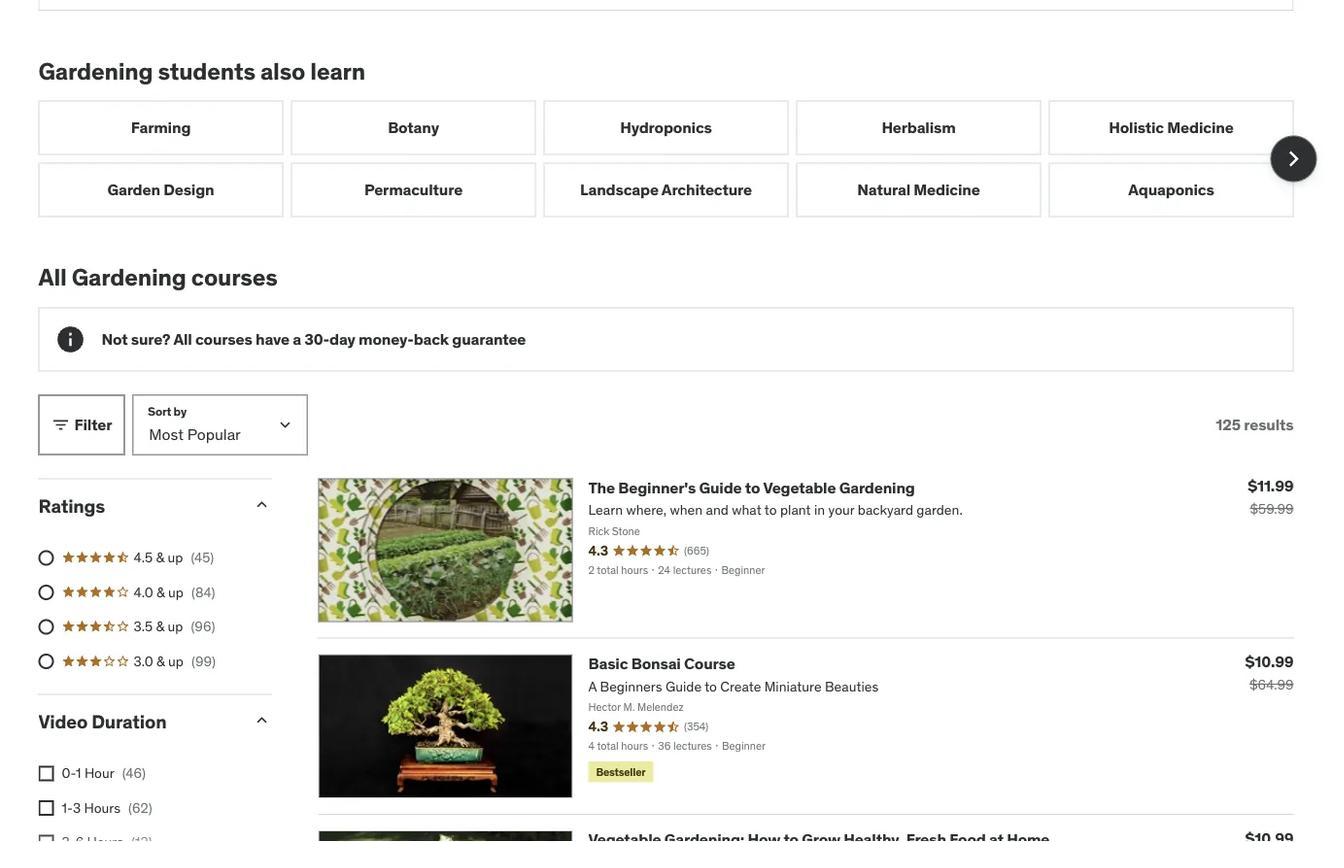 Task type: vqa. For each thing, say whether or not it's contained in the screenshot.


Task type: locate. For each thing, give the bounding box(es) containing it.
(84)
[[191, 583, 215, 601]]

courses up have
[[191, 263, 277, 292]]

& for 4.5
[[156, 549, 164, 566]]

up left (45)
[[168, 549, 183, 566]]

1 vertical spatial small image
[[252, 495, 272, 514]]

0 vertical spatial gardening
[[38, 56, 153, 85]]

basic bonsai course link
[[588, 654, 735, 674]]

gardening
[[38, 56, 153, 85], [72, 263, 186, 292], [839, 478, 915, 497]]

botany
[[388, 118, 439, 138]]

basic bonsai course
[[588, 654, 735, 674]]

medicine
[[1167, 118, 1234, 138], [914, 180, 980, 200]]

4.5 & up (45)
[[134, 549, 214, 566]]

3
[[73, 799, 81, 817]]

(62)
[[128, 799, 152, 817]]

& for 4.0
[[156, 583, 165, 601]]

gardening students also learn
[[38, 56, 365, 85]]

(45)
[[191, 549, 214, 566]]

landscape architecture link
[[544, 163, 788, 217]]

filter button
[[38, 395, 125, 455]]

hydroponics
[[620, 118, 712, 138]]

1 vertical spatial courses
[[195, 329, 252, 349]]

3.0 & up (99)
[[134, 652, 216, 670]]

& right 4.5
[[156, 549, 164, 566]]

3.5
[[134, 618, 153, 635]]

gardening right vegetable
[[839, 478, 915, 497]]

bonsai
[[631, 654, 681, 674]]

farming link
[[38, 101, 283, 155]]

1 vertical spatial medicine
[[914, 180, 980, 200]]

$11.99
[[1248, 476, 1294, 496]]

video duration button
[[38, 710, 237, 733]]

botany link
[[291, 101, 536, 155]]

0 vertical spatial xsmall image
[[38, 801, 54, 816]]

125 results
[[1216, 415, 1294, 435]]

aquaponics
[[1128, 180, 1214, 200]]

ratings
[[38, 494, 105, 517]]

4.5
[[134, 549, 153, 566]]

garden design link
[[38, 163, 283, 217]]

up for 4.5 & up
[[168, 549, 183, 566]]

hydroponics link
[[544, 101, 788, 155]]

holistic medicine
[[1109, 118, 1234, 138]]

1 horizontal spatial medicine
[[1167, 118, 1234, 138]]

all
[[38, 263, 67, 292], [173, 329, 192, 349]]

not sure? all courses have a 30-day money-back guarantee
[[102, 329, 526, 349]]

&
[[156, 549, 164, 566], [156, 583, 165, 601], [156, 618, 164, 635], [156, 652, 165, 670]]

3.5 & up (96)
[[134, 618, 215, 635]]

1 vertical spatial xsmall image
[[38, 835, 54, 842]]

up left the '(99)'
[[168, 652, 184, 670]]

2 vertical spatial small image
[[252, 711, 272, 730]]

3.0
[[134, 652, 153, 670]]

gardening up not
[[72, 263, 186, 292]]

courses
[[191, 263, 277, 292], [195, 329, 252, 349]]

garden
[[107, 180, 160, 200]]

0 horizontal spatial medicine
[[914, 180, 980, 200]]

0 horizontal spatial all
[[38, 263, 67, 292]]

to
[[745, 478, 760, 497]]

& for 3.0
[[156, 652, 165, 670]]

back
[[414, 329, 449, 349]]

1 xsmall image from the top
[[38, 801, 54, 816]]

results
[[1244, 415, 1294, 435]]

xsmall image
[[38, 801, 54, 816], [38, 835, 54, 842]]

sure?
[[131, 329, 170, 349]]

2 xsmall image from the top
[[38, 835, 54, 842]]

up left "(96)"
[[168, 618, 183, 635]]

guide
[[699, 478, 742, 497]]

medicine right natural
[[914, 180, 980, 200]]

duration
[[92, 710, 167, 733]]

small image
[[51, 415, 70, 435], [252, 495, 272, 514], [252, 711, 272, 730]]

up
[[168, 549, 183, 566], [168, 583, 184, 601], [168, 618, 183, 635], [168, 652, 184, 670]]

up left (84)
[[168, 583, 184, 601]]

xsmall image left 1-
[[38, 801, 54, 816]]

1 horizontal spatial all
[[173, 329, 192, 349]]

0 vertical spatial small image
[[51, 415, 70, 435]]

& right 4.0
[[156, 583, 165, 601]]

gardening up farming
[[38, 56, 153, 85]]

0 vertical spatial all
[[38, 263, 67, 292]]

0-1 hour (46)
[[62, 765, 146, 782]]

1 vertical spatial all
[[173, 329, 192, 349]]

medicine right holistic
[[1167, 118, 1234, 138]]

& right "3.0"
[[156, 652, 165, 670]]

the
[[588, 478, 615, 497]]

$10.99 $64.99
[[1245, 652, 1294, 693]]

medicine for natural medicine
[[914, 180, 980, 200]]

garden design
[[107, 180, 214, 200]]

& right the 3.5 on the left of page
[[156, 618, 164, 635]]

0 vertical spatial medicine
[[1167, 118, 1234, 138]]

landscape architecture
[[580, 180, 752, 200]]

small image for video duration
[[252, 711, 272, 730]]

$64.99
[[1249, 676, 1294, 693]]

the beginner's guide to vegetable gardening link
[[588, 478, 915, 497]]

xsmall image down xsmall image
[[38, 835, 54, 842]]

courses left have
[[195, 329, 252, 349]]

aquaponics link
[[1049, 163, 1294, 217]]



Task type: describe. For each thing, give the bounding box(es) containing it.
up for 3.0 & up
[[168, 652, 184, 670]]

herbalism
[[882, 118, 956, 138]]

small image inside filter "button"
[[51, 415, 70, 435]]

day
[[329, 329, 355, 349]]

a
[[293, 329, 301, 349]]

hours
[[84, 799, 121, 817]]

natural medicine
[[857, 180, 980, 200]]

course
[[684, 654, 735, 674]]

125 results status
[[1216, 415, 1294, 435]]

holistic
[[1109, 118, 1164, 138]]

2 vertical spatial gardening
[[839, 478, 915, 497]]

30-
[[304, 329, 329, 349]]

1-
[[62, 799, 73, 817]]

all gardening courses
[[38, 263, 277, 292]]

money-
[[359, 329, 414, 349]]

carousel element
[[38, 101, 1317, 217]]

permaculture link
[[291, 163, 536, 217]]

4.0
[[134, 583, 153, 601]]

learn
[[310, 56, 365, 85]]

natural
[[857, 180, 910, 200]]

permaculture
[[364, 180, 463, 200]]

video duration
[[38, 710, 167, 733]]

up for 3.5 & up
[[168, 618, 183, 635]]

up for 4.0 & up
[[168, 583, 184, 601]]

0 vertical spatial courses
[[191, 263, 277, 292]]

also
[[260, 56, 305, 85]]

herbalism link
[[796, 101, 1041, 155]]

xsmall image
[[38, 766, 54, 782]]

architecture
[[662, 180, 752, 200]]

beginner's
[[618, 478, 696, 497]]

medicine for holistic medicine
[[1167, 118, 1234, 138]]

4.0 & up (84)
[[134, 583, 215, 601]]

ratings button
[[38, 494, 237, 517]]

1
[[76, 765, 81, 782]]

$10.99
[[1245, 652, 1294, 672]]

natural medicine link
[[796, 163, 1041, 217]]

students
[[158, 56, 255, 85]]

125
[[1216, 415, 1241, 435]]

basic
[[588, 654, 628, 674]]

(99)
[[191, 652, 216, 670]]

landscape
[[580, 180, 659, 200]]

farming
[[131, 118, 191, 138]]

small image for ratings
[[252, 495, 272, 514]]

& for 3.5
[[156, 618, 164, 635]]

vegetable
[[763, 478, 836, 497]]

video
[[38, 710, 88, 733]]

0-
[[62, 765, 76, 782]]

the beginner's guide to vegetable gardening
[[588, 478, 915, 497]]

1-3 hours (62)
[[62, 799, 152, 817]]

design
[[163, 180, 214, 200]]

guarantee
[[452, 329, 526, 349]]

1 vertical spatial gardening
[[72, 263, 186, 292]]

(96)
[[191, 618, 215, 635]]

holistic medicine link
[[1049, 101, 1294, 155]]

not
[[102, 329, 128, 349]]

$11.99 $59.99
[[1248, 476, 1294, 517]]

have
[[256, 329, 290, 349]]

$59.99
[[1250, 500, 1294, 517]]

hour
[[84, 765, 114, 782]]

next image
[[1278, 143, 1309, 175]]

filter
[[74, 415, 112, 435]]

(46)
[[122, 765, 146, 782]]



